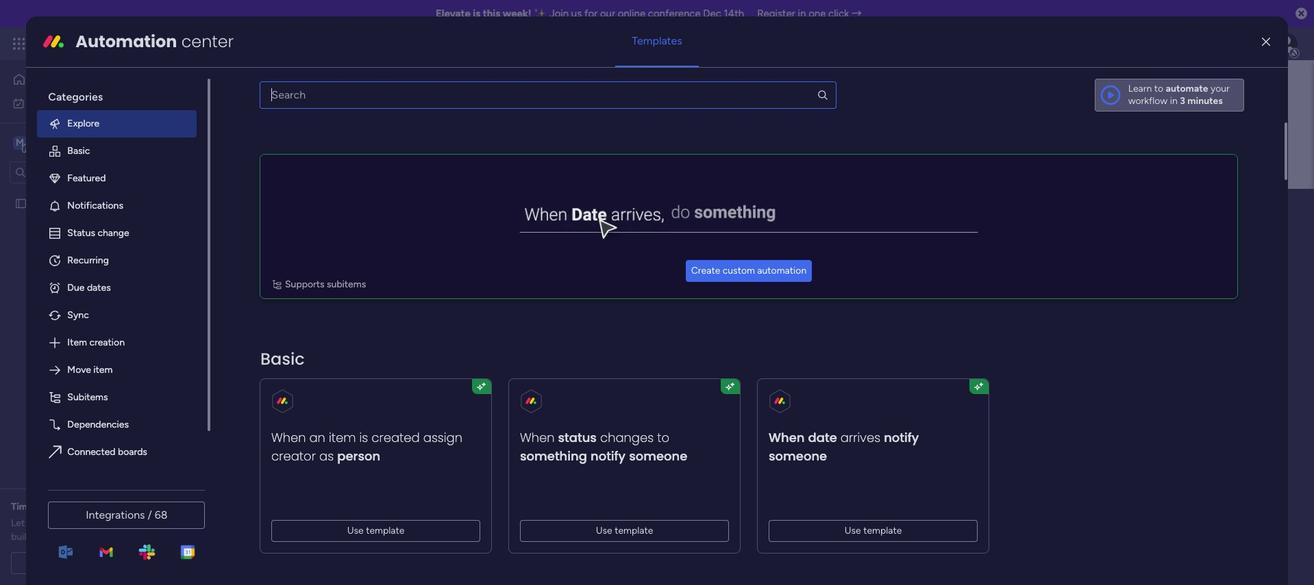 Task type: describe. For each thing, give the bounding box(es) containing it.
changes
[[600, 429, 654, 447]]

for inside time for an expert review let our experts review what you've built so far. free of charge
[[35, 502, 48, 513]]

time for an expert review let our experts review what you've built so far. free of charge
[[11, 502, 160, 543]]

item inside "when an item is created   assign creator as"
[[329, 429, 356, 447]]

click
[[828, 8, 849, 20]]

public board image
[[14, 197, 27, 210]]

create
[[691, 265, 721, 277]]

basic inside option
[[67, 145, 90, 157]]

explore option
[[37, 110, 197, 138]]

register
[[757, 8, 795, 20]]

week!
[[503, 8, 531, 20]]

68
[[155, 509, 168, 522]]

move item option
[[37, 357, 197, 384]]

template for date
[[864, 525, 902, 537]]

schedule a meeting button
[[11, 553, 164, 575]]

due dates
[[67, 282, 111, 294]]

management
[[138, 36, 213, 51]]

date
[[808, 429, 837, 447]]

due dates option
[[37, 275, 197, 302]]

item
[[67, 337, 87, 349]]

members
[[346, 276, 392, 289]]

a
[[87, 558, 92, 569]]

main
[[32, 136, 56, 149]]

creator
[[272, 448, 316, 465]]

status change option
[[37, 220, 197, 247]]

notify inside when status changes   to something notify someone
[[591, 448, 626, 465]]

charge
[[93, 532, 123, 543]]

is inside "when an item is created   assign creator as"
[[360, 429, 368, 447]]

plans
[[258, 38, 281, 49]]

use for person
[[347, 525, 364, 537]]

workflow
[[1128, 95, 1168, 107]]

categories list box
[[37, 79, 211, 494]]

to inside when status changes   to something notify someone
[[657, 429, 670, 447]]

when status changes   to something notify someone
[[520, 429, 688, 465]]

integrations / 68 button
[[48, 502, 205, 530]]

use for status
[[596, 525, 613, 537]]

notifications
[[67, 200, 123, 212]]

when for when date arrives notify someone
[[769, 429, 805, 447]]

automation center
[[76, 30, 234, 53]]

so
[[32, 532, 42, 543]]

item inside "option"
[[93, 364, 113, 376]]

supports subitems
[[285, 279, 366, 290]]

one
[[809, 8, 826, 20]]

explore
[[67, 118, 99, 129]]

learn to automate
[[1128, 83, 1208, 94]]

conference
[[648, 8, 701, 20]]

custom
[[723, 265, 755, 277]]

creation
[[89, 337, 125, 349]]

categories heading
[[37, 79, 197, 110]]

public board image
[[259, 339, 274, 354]]

sync
[[67, 310, 89, 321]]

create custom automation button
[[686, 260, 812, 282]]

status
[[558, 429, 597, 447]]

as
[[320, 448, 334, 465]]

my work
[[30, 97, 67, 109]]

create custom automation
[[691, 265, 807, 277]]

dependencies
[[67, 419, 129, 431]]

move
[[67, 364, 91, 376]]

integrations
[[86, 509, 145, 522]]

see
[[240, 38, 256, 49]]

change
[[98, 227, 129, 239]]

template for person
[[366, 525, 405, 537]]

use template for person
[[347, 525, 405, 537]]

Search for a column type search field
[[260, 81, 836, 109]]

✨
[[534, 8, 547, 20]]

1 horizontal spatial for
[[584, 8, 598, 20]]

my
[[30, 97, 43, 109]]

search image
[[816, 89, 829, 101]]

work for monday
[[111, 36, 135, 51]]

online
[[618, 8, 645, 20]]

notify inside when date arrives notify someone
[[884, 429, 919, 447]]

arrives
[[841, 429, 881, 447]]

home
[[32, 73, 58, 85]]

time
[[11, 502, 33, 513]]

created
[[372, 429, 420, 447]]

automation
[[758, 265, 807, 277]]

dates
[[87, 282, 111, 294]]

test for public board icon
[[32, 198, 50, 209]]

your workflow in
[[1128, 83, 1230, 107]]

brad klo image
[[1276, 33, 1298, 55]]

→
[[852, 8, 862, 20]]

featured
[[67, 173, 106, 184]]

of
[[82, 532, 91, 543]]

workspace image
[[13, 135, 27, 150]]

status
[[67, 227, 95, 239]]

an inside "when an item is created   assign creator as"
[[310, 429, 326, 447]]

workspace
[[58, 136, 112, 149]]

due
[[67, 282, 85, 294]]

expert
[[63, 502, 92, 513]]

connected boards option
[[37, 439, 197, 466]]

use for date
[[845, 525, 861, 537]]

use template button for date
[[769, 521, 978, 543]]

automation  center image
[[43, 31, 65, 53]]

automate
[[1166, 83, 1208, 94]]

0 vertical spatial option
[[0, 191, 175, 194]]

person
[[337, 448, 381, 465]]

your
[[1211, 83, 1230, 94]]

meeting
[[94, 558, 130, 569]]

when for when an item is created   assign creator as
[[272, 429, 306, 447]]

monday work management
[[61, 36, 213, 51]]



Task type: vqa. For each thing, say whether or not it's contained in the screenshot.
first someone from the right
yes



Task type: locate. For each thing, give the bounding box(es) containing it.
0 horizontal spatial is
[[360, 429, 368, 447]]

an inside time for an expert review let our experts review what you've built so far. free of charge
[[50, 502, 61, 513]]

0 horizontal spatial an
[[50, 502, 61, 513]]

0 vertical spatial review
[[94, 502, 124, 513]]

1 template from the left
[[366, 525, 405, 537]]

1 horizontal spatial template
[[615, 525, 653, 537]]

sync option
[[37, 302, 197, 329]]

0 vertical spatial notify
[[884, 429, 919, 447]]

2 horizontal spatial use template button
[[769, 521, 978, 543]]

minutes
[[1188, 95, 1223, 107]]

elevate
[[436, 8, 471, 20]]

0 horizontal spatial item
[[93, 364, 113, 376]]

use template for status
[[596, 525, 653, 537]]

1 horizontal spatial work
[[111, 36, 135, 51]]

when up creator
[[272, 429, 306, 447]]

schedule
[[45, 558, 85, 569]]

1 horizontal spatial basic
[[261, 348, 305, 371]]

2 horizontal spatial use
[[845, 525, 861, 537]]

template for status
[[615, 525, 653, 537]]

1 horizontal spatial use template
[[596, 525, 653, 537]]

is left this on the left
[[473, 8, 480, 20]]

3 when from the left
[[769, 429, 805, 447]]

1 horizontal spatial our
[[600, 8, 615, 20]]

select product image
[[12, 37, 26, 51]]

3 minutes
[[1180, 95, 1223, 107]]

2 horizontal spatial when
[[769, 429, 805, 447]]

0 horizontal spatial when
[[272, 429, 306, 447]]

our inside time for an expert review let our experts review what you've built so far. free of charge
[[27, 518, 41, 530]]

template
[[366, 525, 405, 537], [615, 525, 653, 537], [864, 525, 902, 537]]

work right the my
[[46, 97, 67, 109]]

what
[[109, 518, 130, 530]]

connected
[[67, 447, 115, 458]]

when inside when status changes   to something notify someone
[[520, 429, 555, 447]]

to up "workflow"
[[1154, 83, 1163, 94]]

use template button for status
[[520, 521, 729, 543]]

an up experts
[[50, 502, 61, 513]]

1 vertical spatial our
[[27, 518, 41, 530]]

0 vertical spatial to
[[1154, 83, 1163, 94]]

0 vertical spatial is
[[473, 8, 480, 20]]

far.
[[45, 532, 58, 543]]

built
[[11, 532, 30, 543]]

supports
[[285, 279, 325, 290]]

you've
[[132, 518, 160, 530]]

home button
[[8, 69, 147, 90]]

0 vertical spatial item
[[93, 364, 113, 376]]

1 vertical spatial notify
[[591, 448, 626, 465]]

elevate is this week! ✨ join us for our online conference dec 14th
[[436, 8, 744, 20]]

None field
[[338, 195, 1259, 224]]

0 horizontal spatial notify
[[591, 448, 626, 465]]

test list box
[[0, 189, 175, 400]]

1 vertical spatial is
[[360, 429, 368, 447]]

our up so
[[27, 518, 41, 530]]

is
[[473, 8, 480, 20], [360, 429, 368, 447]]

an up as on the left of page
[[310, 429, 326, 447]]

2 use template button from the left
[[520, 521, 729, 543]]

subitems
[[67, 392, 108, 403]]

use template button for person
[[272, 521, 481, 543]]

status change
[[67, 227, 129, 239]]

someone down date
[[769, 448, 827, 465]]

3 use template button from the left
[[769, 521, 978, 543]]

1 vertical spatial test
[[282, 341, 300, 353]]

item creation option
[[37, 329, 197, 357]]

test for public board image
[[282, 341, 300, 353]]

0 horizontal spatial test
[[32, 198, 50, 209]]

see plans button
[[221, 34, 287, 54]]

1 vertical spatial in
[[1170, 95, 1178, 107]]

assign
[[424, 429, 463, 447]]

learn
[[1128, 83, 1152, 94]]

featured option
[[37, 165, 197, 192]]

experts
[[44, 518, 76, 530]]

move item
[[67, 364, 113, 376]]

1 use template button from the left
[[272, 521, 481, 543]]

0 horizontal spatial use
[[347, 525, 364, 537]]

when left date
[[769, 429, 805, 447]]

option
[[0, 191, 175, 194], [37, 466, 197, 494]]

0 vertical spatial our
[[600, 8, 615, 20]]

connected boards
[[67, 447, 147, 458]]

review up of
[[78, 518, 106, 530]]

test
[[32, 198, 50, 209], [282, 341, 300, 353]]

1 use template from the left
[[347, 525, 405, 537]]

3 use from the left
[[845, 525, 861, 537]]

1 vertical spatial review
[[78, 518, 106, 530]]

test right public board image
[[282, 341, 300, 353]]

2 template from the left
[[615, 525, 653, 537]]

dec
[[703, 8, 721, 20]]

in inside your workflow in
[[1170, 95, 1178, 107]]

recurring option
[[37, 247, 197, 275]]

1 vertical spatial option
[[37, 466, 197, 494]]

when inside when date arrives notify someone
[[769, 429, 805, 447]]

recent
[[258, 276, 293, 289]]

1 when from the left
[[272, 429, 306, 447]]

0 horizontal spatial use template button
[[272, 521, 481, 543]]

us
[[571, 8, 582, 20]]

use template for date
[[845, 525, 902, 537]]

something
[[520, 448, 587, 465]]

1 someone from the left
[[629, 448, 688, 465]]

3
[[1180, 95, 1185, 107]]

2 horizontal spatial use template
[[845, 525, 902, 537]]

integrations / 68
[[86, 509, 168, 522]]

1 horizontal spatial someone
[[769, 448, 827, 465]]

in
[[798, 8, 806, 20], [1170, 95, 1178, 107]]

1 vertical spatial for
[[35, 502, 48, 513]]

join
[[549, 8, 569, 20]]

item
[[93, 364, 113, 376], [329, 429, 356, 447]]

0 horizontal spatial our
[[27, 518, 41, 530]]

someone inside when date arrives notify someone
[[769, 448, 827, 465]]

boards for recent boards
[[296, 276, 330, 289]]

is up person
[[360, 429, 368, 447]]

to right changes at bottom
[[657, 429, 670, 447]]

boards for connected boards
[[118, 447, 147, 458]]

an
[[310, 429, 326, 447], [50, 502, 61, 513]]

main workspace
[[32, 136, 112, 149]]

basic
[[67, 145, 90, 157], [261, 348, 305, 371]]

when inside "when an item is created   assign creator as"
[[272, 429, 306, 447]]

test inside "link"
[[282, 341, 300, 353]]

test link
[[238, 328, 917, 367]]

work
[[111, 36, 135, 51], [46, 97, 67, 109]]

boards inside option
[[118, 447, 147, 458]]

let
[[11, 518, 25, 530]]

our left online
[[600, 8, 615, 20]]

1 vertical spatial basic
[[261, 348, 305, 371]]

when date arrives notify someone
[[769, 429, 919, 465]]

1 vertical spatial work
[[46, 97, 67, 109]]

1 horizontal spatial to
[[1154, 83, 1163, 94]]

in left 3
[[1170, 95, 1178, 107]]

0 horizontal spatial someone
[[629, 448, 688, 465]]

0 horizontal spatial use template
[[347, 525, 405, 537]]

0 horizontal spatial in
[[798, 8, 806, 20]]

0 vertical spatial boards
[[296, 276, 330, 289]]

2 horizontal spatial template
[[864, 525, 902, 537]]

item up as on the left of page
[[329, 429, 356, 447]]

register in one click → link
[[757, 8, 862, 20]]

0 vertical spatial for
[[584, 8, 598, 20]]

schedule a meeting
[[45, 558, 130, 569]]

notify down changes at bottom
[[591, 448, 626, 465]]

1 vertical spatial item
[[329, 429, 356, 447]]

see plans
[[240, 38, 281, 49]]

for right us
[[584, 8, 598, 20]]

recurring
[[67, 255, 109, 266]]

1 horizontal spatial use template button
[[520, 521, 729, 543]]

1 horizontal spatial boards
[[296, 276, 330, 289]]

center
[[181, 30, 234, 53]]

categories
[[48, 90, 103, 103]]

1 horizontal spatial is
[[473, 8, 480, 20]]

14th
[[724, 8, 744, 20]]

work right monday
[[111, 36, 135, 51]]

1 horizontal spatial when
[[520, 429, 555, 447]]

someone inside when status changes   to something notify someone
[[629, 448, 688, 465]]

0 vertical spatial basic
[[67, 145, 90, 157]]

register in one click →
[[757, 8, 862, 20]]

to
[[1154, 83, 1163, 94], [657, 429, 670, 447]]

test right public board icon
[[32, 198, 50, 209]]

review
[[94, 502, 124, 513], [78, 518, 106, 530]]

1 horizontal spatial an
[[310, 429, 326, 447]]

2 use template from the left
[[596, 525, 653, 537]]

item creation
[[67, 337, 125, 349]]

3 template from the left
[[864, 525, 902, 537]]

1 vertical spatial an
[[50, 502, 61, 513]]

work inside button
[[46, 97, 67, 109]]

item right move at left
[[93, 364, 113, 376]]

0 horizontal spatial boards
[[118, 447, 147, 458]]

option down connected boards
[[37, 466, 197, 494]]

test inside list box
[[32, 198, 50, 209]]

someone
[[629, 448, 688, 465], [769, 448, 827, 465]]

for right time
[[35, 502, 48, 513]]

2 when from the left
[[520, 429, 555, 447]]

notifications option
[[37, 192, 197, 220]]

1 use from the left
[[347, 525, 364, 537]]

1 horizontal spatial notify
[[884, 429, 919, 447]]

m
[[16, 137, 24, 148]]

1 horizontal spatial use
[[596, 525, 613, 537]]

0 vertical spatial work
[[111, 36, 135, 51]]

when for when status changes   to something notify someone
[[520, 429, 555, 447]]

1 horizontal spatial item
[[329, 429, 356, 447]]

Search in workspace field
[[29, 164, 114, 180]]

this
[[483, 8, 500, 20]]

boards right recent
[[296, 276, 330, 289]]

automation
[[76, 30, 177, 53]]

in left the one
[[798, 8, 806, 20]]

notify right arrives
[[884, 429, 919, 447]]

monday
[[61, 36, 108, 51]]

recent boards
[[258, 276, 330, 289]]

workspace selection element
[[13, 135, 114, 152]]

0 horizontal spatial template
[[366, 525, 405, 537]]

1 horizontal spatial test
[[282, 341, 300, 353]]

0 horizontal spatial work
[[46, 97, 67, 109]]

0 horizontal spatial to
[[657, 429, 670, 447]]

subitems option
[[37, 384, 197, 412]]

basic option
[[37, 138, 197, 165]]

my work button
[[8, 92, 147, 114]]

2 use from the left
[[596, 525, 613, 537]]

1 horizontal spatial in
[[1170, 95, 1178, 107]]

None search field
[[260, 81, 836, 109]]

1 vertical spatial to
[[657, 429, 670, 447]]

0 vertical spatial an
[[310, 429, 326, 447]]

use
[[347, 525, 364, 537], [596, 525, 613, 537], [845, 525, 861, 537]]

work for my
[[46, 97, 67, 109]]

3 use template from the left
[[845, 525, 902, 537]]

1 vertical spatial boards
[[118, 447, 147, 458]]

2 someone from the left
[[769, 448, 827, 465]]

boards down dependencies option
[[118, 447, 147, 458]]

0 vertical spatial test
[[32, 198, 50, 209]]

0 vertical spatial in
[[798, 8, 806, 20]]

someone down changes at bottom
[[629, 448, 688, 465]]

0 horizontal spatial basic
[[67, 145, 90, 157]]

when up something at left bottom
[[520, 429, 555, 447]]

option down the featured
[[0, 191, 175, 194]]

0 horizontal spatial for
[[35, 502, 48, 513]]

dependencies option
[[37, 412, 197, 439]]

when
[[272, 429, 306, 447], [520, 429, 555, 447], [769, 429, 805, 447]]

review up what on the left of page
[[94, 502, 124, 513]]

free
[[61, 532, 79, 543]]



